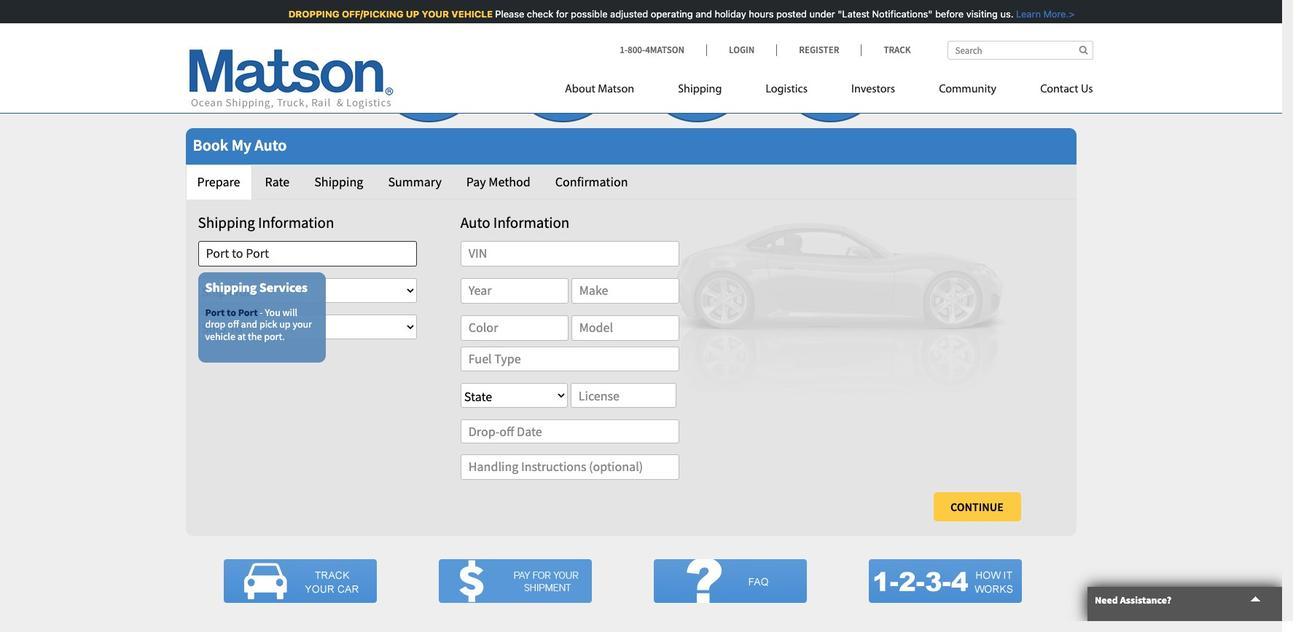 Task type: vqa. For each thing, say whether or not it's contained in the screenshot.
leftmost Information
yes



Task type: describe. For each thing, give the bounding box(es) containing it.
Year text field
[[461, 278, 569, 304]]

contact us link
[[1019, 77, 1093, 106]]

blue matson logo with ocean, shipping, truck, rail and logistics written beneath it. image
[[189, 50, 393, 109]]

adjusted
[[609, 8, 647, 20]]

Handling Instructions (optional) text field
[[461, 455, 679, 481]]

800-
[[628, 44, 645, 56]]

License text field
[[571, 384, 676, 409]]

Search search field
[[947, 41, 1093, 60]]

2 track vehicle image from the left
[[439, 560, 592, 604]]

pay
[[467, 173, 486, 190]]

confirmation
[[555, 173, 628, 190]]

track
[[884, 44, 911, 56]]

1 track vehicle image from the left
[[223, 560, 377, 604]]

register link
[[777, 44, 861, 56]]

0 horizontal spatial auto
[[255, 135, 287, 155]]

- you                                                                         will drop off and pick up your vehicle at the                                                                         port.
[[205, 306, 312, 343]]

rate link
[[253, 165, 301, 199]]

information for auto information
[[493, 213, 570, 232]]

Fuel Type text field
[[461, 347, 679, 372]]

more.>
[[1042, 8, 1074, 20]]

prepare
[[197, 173, 240, 190]]

contact us
[[1040, 84, 1093, 96]]

pick
[[259, 318, 277, 331]]

vehicle
[[450, 8, 492, 20]]

dropping
[[287, 8, 338, 20]]

investors
[[852, 84, 895, 96]]

top menu navigation
[[565, 77, 1093, 106]]

operating
[[650, 8, 692, 20]]

learn
[[1015, 8, 1040, 20]]

1 horizontal spatial auto
[[461, 213, 490, 232]]

port.
[[264, 330, 285, 343]]

book
[[193, 135, 228, 155]]

search image
[[1079, 45, 1088, 55]]

book my auto
[[193, 135, 287, 155]]

about
[[565, 84, 596, 96]]

shipping for shipping information
[[198, 213, 255, 232]]

Model text field
[[571, 315, 679, 341]]

-
[[260, 306, 263, 319]]

learn more.> link
[[1013, 8, 1074, 20]]

information for shipping information
[[258, 213, 334, 232]]

visiting
[[965, 8, 997, 20]]

before
[[934, 8, 963, 20]]

0 vertical spatial shipping link
[[656, 77, 744, 106]]

preparation
[[535, 84, 591, 96]]

my
[[232, 135, 252, 155]]

Make text field
[[571, 278, 679, 304]]

under
[[808, 8, 834, 20]]

community link
[[917, 77, 1019, 106]]

summary link
[[377, 165, 453, 199]]

holiday
[[714, 8, 745, 20]]

summary
[[388, 173, 442, 190]]

delivery
[[678, 84, 716, 96]]

VIN text field
[[461, 241, 679, 267]]

pay                                                 method
[[467, 173, 531, 190]]

will
[[283, 306, 298, 319]]

us
[[1081, 84, 1093, 96]]

notifications"
[[871, 8, 932, 20]]

shipping for left shipping link
[[314, 173, 363, 190]]

pay                                                 method link
[[455, 165, 542, 199]]

at
[[237, 330, 246, 343]]

track link
[[861, 44, 911, 56]]



Task type: locate. For each thing, give the bounding box(es) containing it.
to
[[227, 306, 236, 319]]

services
[[259, 279, 308, 296]]

prepare link
[[186, 165, 252, 199]]

about matson link
[[565, 77, 656, 106]]

us.
[[999, 8, 1013, 20]]

shipping up to
[[205, 279, 257, 296]]

community
[[939, 84, 997, 96]]

1-
[[620, 44, 628, 56]]

1 horizontal spatial shipping link
[[656, 77, 744, 106]]

information
[[258, 213, 334, 232], [493, 213, 570, 232]]

0 horizontal spatial and
[[241, 318, 257, 331]]

1 vertical spatial shipping link
[[303, 165, 375, 199]]

information down method
[[493, 213, 570, 232]]

up
[[279, 318, 291, 331]]

need assistance?
[[1095, 594, 1172, 607]]

1-800-4matson
[[620, 44, 685, 56]]

"latest
[[837, 8, 869, 20]]

track vehicle image
[[223, 560, 377, 604], [439, 560, 592, 604]]

2 port from the left
[[238, 306, 258, 319]]

0 horizontal spatial shipping link
[[303, 165, 375, 199]]

None text field
[[198, 241, 417, 267]]

auto down pay
[[461, 213, 490, 232]]

Color text field
[[461, 315, 569, 341]]

0 horizontal spatial information
[[258, 213, 334, 232]]

shipping link
[[656, 77, 744, 106], [303, 165, 375, 199]]

shipping link down 4matson
[[656, 77, 744, 106]]

0 horizontal spatial track vehicle image
[[223, 560, 377, 604]]

auto right my
[[255, 135, 287, 155]]

and left holiday
[[695, 8, 711, 20]]

1-800-4matson link
[[620, 44, 706, 56]]

1 vertical spatial auto
[[461, 213, 490, 232]]

the
[[248, 330, 262, 343]]

Drop-off Date text field
[[461, 420, 679, 444]]

port left -
[[238, 306, 258, 319]]

and right off
[[241, 318, 257, 331]]

None submit
[[934, 493, 1021, 522]]

port left to
[[205, 306, 225, 319]]

vehicle
[[205, 330, 235, 343]]

0 horizontal spatial port
[[205, 306, 225, 319]]

shipping down prepare 'link'
[[198, 213, 255, 232]]

for
[[555, 8, 567, 20]]

shipping inside top menu navigation
[[678, 84, 722, 96]]

please
[[494, 8, 523, 20]]

shipping information
[[198, 213, 334, 232]]

1 horizontal spatial track vehicle image
[[439, 560, 592, 604]]

auto
[[255, 135, 287, 155], [461, 213, 490, 232]]

shipping right rate
[[314, 173, 363, 190]]

about matson
[[565, 84, 634, 96]]

shipping down 4matson
[[678, 84, 722, 96]]

register
[[799, 44, 839, 56]]

logistics link
[[744, 77, 830, 106]]

investors link
[[830, 77, 917, 106]]

1 information from the left
[[258, 213, 334, 232]]

2 information from the left
[[493, 213, 570, 232]]

logistics
[[766, 84, 808, 96]]

off/picking
[[341, 8, 402, 20]]

contact
[[1040, 84, 1079, 96]]

1 port from the left
[[205, 306, 225, 319]]

shipping for shipping services
[[205, 279, 257, 296]]

1 horizontal spatial port
[[238, 306, 258, 319]]

and inside - you                                                                         will drop off and pick up your vehicle at the                                                                         port.
[[241, 318, 257, 331]]

0 vertical spatial auto
[[255, 135, 287, 155]]

your
[[421, 8, 448, 20]]

dropping off/picking up your vehicle please check for possible adjusted operating and holiday hours posted under "latest notifications" before visiting us. learn more.>
[[287, 8, 1074, 20]]

shipping
[[678, 84, 722, 96], [314, 173, 363, 190], [198, 213, 255, 232], [205, 279, 257, 296]]

None search field
[[947, 41, 1093, 60]]

up
[[405, 8, 418, 20]]

confirmation link
[[544, 165, 640, 199]]

shipping link right rate link
[[303, 165, 375, 199]]

1 horizontal spatial information
[[493, 213, 570, 232]]

4
[[823, 24, 839, 68]]

hours
[[748, 8, 773, 20]]

auto information
[[461, 213, 570, 232]]

1 vertical spatial and
[[241, 318, 257, 331]]

drop
[[205, 318, 226, 331]]

rate
[[265, 173, 290, 190]]

method
[[489, 173, 531, 190]]

check
[[526, 8, 552, 20]]

posted
[[775, 8, 806, 20]]

matson
[[598, 84, 634, 96]]

login link
[[706, 44, 777, 56]]

information down rate link
[[258, 213, 334, 232]]

your
[[293, 318, 312, 331]]

and
[[695, 8, 711, 20], [241, 318, 257, 331]]

shipping services
[[205, 279, 308, 296]]

possible
[[570, 8, 606, 20]]

assistance?
[[1120, 594, 1172, 607]]

4matson
[[645, 44, 685, 56]]

you
[[265, 306, 281, 319]]

port to port
[[205, 306, 258, 319]]

need
[[1095, 594, 1118, 607]]

1 horizontal spatial and
[[695, 8, 711, 20]]

login
[[729, 44, 755, 56]]

0 vertical spatial and
[[695, 8, 711, 20]]

off
[[228, 318, 239, 331]]

port
[[205, 306, 225, 319], [238, 306, 258, 319]]



